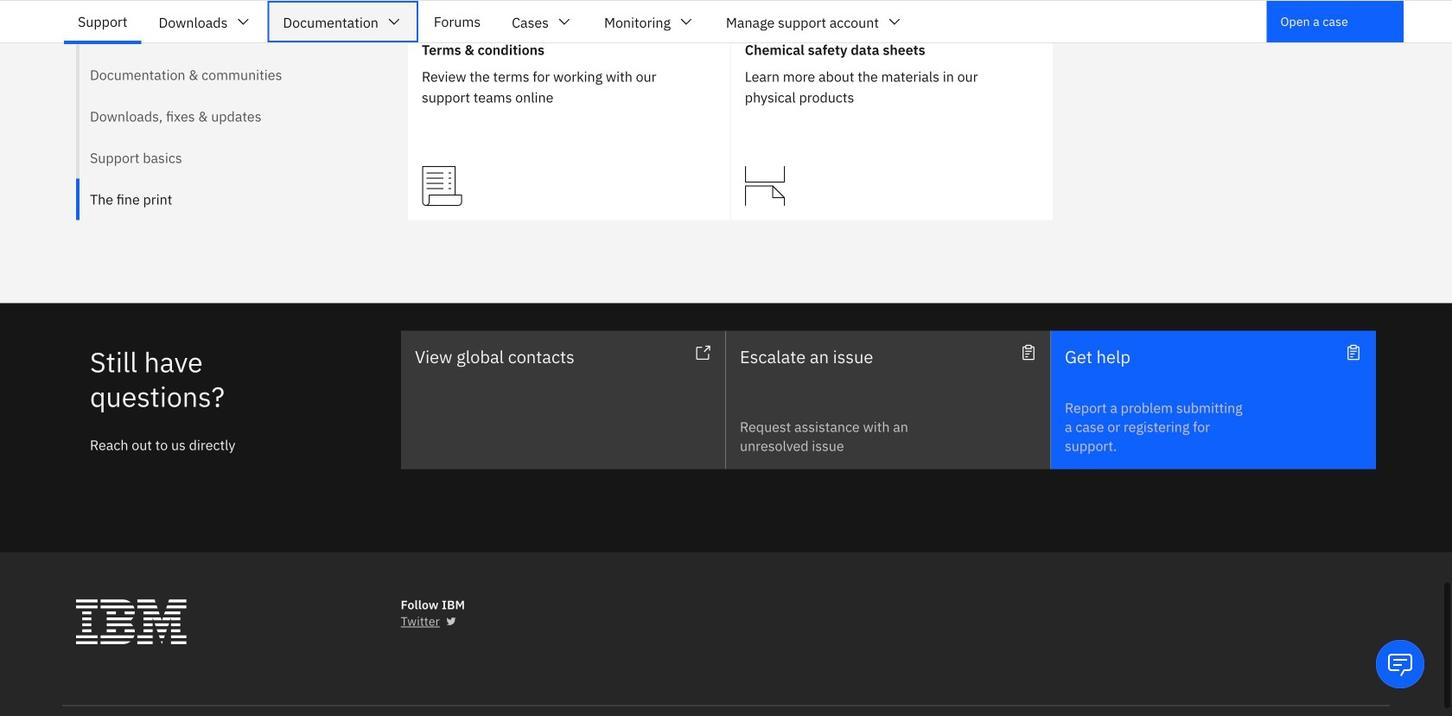 Task type: describe. For each thing, give the bounding box(es) containing it.
open the chat window image
[[1387, 650, 1415, 678]]

review the terms for working with our support teams online region
[[408, 26, 730, 220]]



Task type: vqa. For each thing, say whether or not it's contained in the screenshot.
Let'S Talk Element
no



Task type: locate. For each thing, give the bounding box(es) containing it.
learn more about the materials in our physical products region
[[731, 26, 1054, 220]]

menu bar
[[62, 1, 919, 42]]



